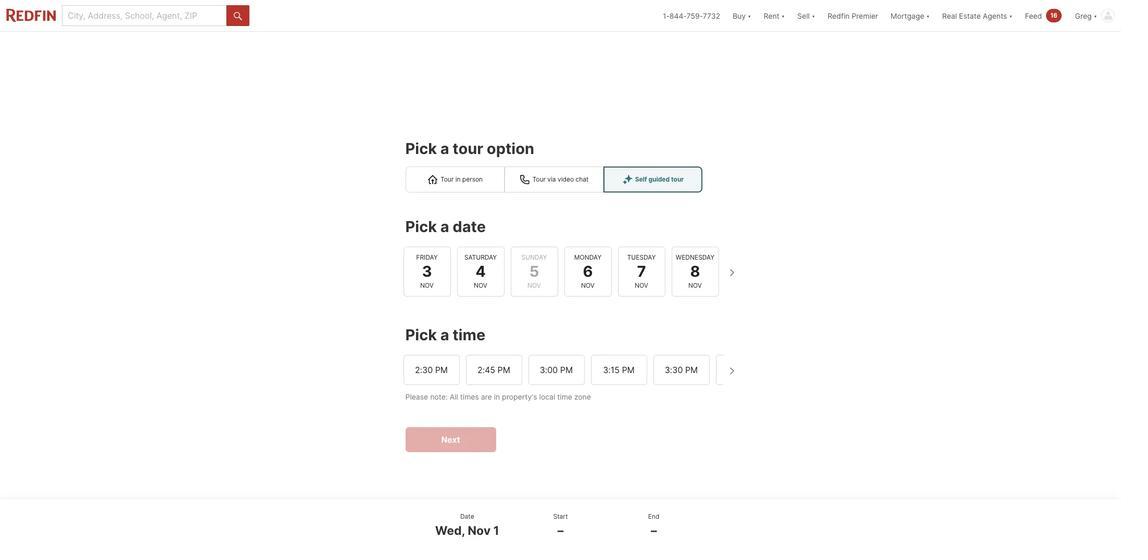 Task type: describe. For each thing, give the bounding box(es) containing it.
real
[[943, 11, 957, 20]]

tuesday 7 nov
[[627, 254, 656, 290]]

buy ▾ button
[[733, 0, 751, 31]]

7
[[637, 263, 646, 281]]

759-
[[687, 11, 703, 20]]

real estate agents ▾ button
[[936, 0, 1019, 31]]

list box containing tour in person
[[405, 167, 716, 193]]

pm for 2:45 pm
[[498, 365, 510, 376]]

nov for 8
[[689, 282, 702, 290]]

2:30 pm
[[415, 365, 448, 376]]

tour for guided
[[671, 175, 684, 183]]

wednesday
[[676, 254, 715, 261]]

greg ▾
[[1075, 11, 1097, 20]]

sunday 5 nov
[[522, 254, 547, 290]]

sell ▾
[[798, 11, 815, 20]]

a for date
[[441, 218, 449, 236]]

tour for tour in person
[[441, 175, 454, 183]]

person
[[462, 175, 483, 183]]

wed,
[[435, 524, 465, 538]]

tour via video chat option
[[504, 167, 603, 193]]

pick a tour option
[[405, 139, 534, 158]]

date wed, nov 1
[[435, 513, 499, 538]]

7732
[[703, 11, 720, 20]]

▾ for rent ▾
[[782, 11, 785, 20]]

16
[[1051, 11, 1058, 19]]

agents
[[983, 11, 1007, 20]]

pick for pick a date
[[405, 218, 437, 236]]

property's
[[502, 393, 537, 402]]

times
[[460, 393, 479, 402]]

rent ▾
[[764, 11, 785, 20]]

wednesday 8 nov
[[676, 254, 715, 290]]

8
[[690, 263, 700, 281]]

please note: all times are in property's local time zone
[[405, 393, 591, 402]]

buy
[[733, 11, 746, 20]]

nov for 4
[[474, 282, 488, 290]]

redfin premier
[[828, 11, 878, 20]]

tour in person option
[[405, 167, 504, 193]]

date
[[460, 513, 474, 521]]

4
[[476, 263, 486, 281]]

1 vertical spatial time
[[557, 393, 572, 402]]

feed
[[1025, 11, 1042, 20]]

premier
[[852, 11, 878, 20]]

greg
[[1075, 11, 1092, 20]]

2:45
[[478, 365, 495, 376]]

▾ for buy ▾
[[748, 11, 751, 20]]

nov for 3
[[420, 282, 434, 290]]

– for start –
[[558, 524, 564, 538]]

friday
[[416, 254, 438, 261]]

end –
[[648, 513, 660, 538]]

nov for 7
[[635, 282, 648, 290]]

a for time
[[441, 326, 449, 344]]

date
[[453, 218, 486, 236]]

self guided tour
[[635, 175, 684, 183]]

video
[[558, 175, 574, 183]]

submit search image
[[234, 12, 242, 20]]

▾ for greg ▾
[[1094, 11, 1097, 20]]

2:30
[[415, 365, 433, 376]]

next
[[441, 435, 460, 446]]

pick a date
[[405, 218, 486, 236]]

buy ▾
[[733, 11, 751, 20]]

3:00
[[540, 365, 558, 376]]

mortgage ▾
[[891, 11, 930, 20]]

estate
[[959, 11, 981, 20]]

6
[[583, 263, 593, 281]]

monday 6 nov
[[574, 254, 602, 290]]

3:15 pm button
[[591, 355, 647, 386]]

real estate agents ▾
[[943, 11, 1013, 20]]

all
[[450, 393, 458, 402]]

pm for 3:15 pm
[[622, 365, 635, 376]]

mortgage
[[891, 11, 925, 20]]

option
[[487, 139, 534, 158]]

1-844-759-7732 link
[[663, 11, 720, 20]]

1 vertical spatial in
[[494, 393, 500, 402]]

via
[[548, 175, 556, 183]]

rent
[[764, 11, 780, 20]]



Task type: locate. For each thing, give the bounding box(es) containing it.
0 vertical spatial pick
[[405, 139, 437, 158]]

1 horizontal spatial time
[[557, 393, 572, 402]]

sunday
[[522, 254, 547, 261]]

▾ right agents
[[1009, 11, 1013, 20]]

pick up 2:30
[[405, 326, 437, 344]]

tour right 'guided'
[[671, 175, 684, 183]]

pm right '3:15'
[[622, 365, 635, 376]]

in
[[456, 175, 461, 183], [494, 393, 500, 402]]

next image
[[723, 265, 740, 281]]

1 pm from the left
[[435, 365, 448, 376]]

0 horizontal spatial in
[[456, 175, 461, 183]]

2 vertical spatial a
[[441, 326, 449, 344]]

3:30
[[665, 365, 683, 376]]

2 – from the left
[[651, 524, 657, 538]]

3 pm from the left
[[560, 365, 573, 376]]

tour left via
[[533, 175, 546, 183]]

6 ▾ from the left
[[1094, 11, 1097, 20]]

▾ inside mortgage ▾ dropdown button
[[927, 11, 930, 20]]

844-
[[670, 11, 687, 20]]

list box
[[405, 167, 716, 193]]

note:
[[430, 393, 448, 402]]

pick for pick a time
[[405, 326, 437, 344]]

▾ for mortgage ▾
[[927, 11, 930, 20]]

0 vertical spatial tour
[[453, 139, 483, 158]]

a
[[441, 139, 449, 158], [441, 218, 449, 236], [441, 326, 449, 344]]

nov left 1
[[468, 524, 491, 538]]

sell ▾ button
[[791, 0, 822, 31]]

tour in person
[[441, 175, 483, 183]]

tour for a
[[453, 139, 483, 158]]

1 horizontal spatial in
[[494, 393, 500, 402]]

a up 2:30 pm button
[[441, 326, 449, 344]]

4 ▾ from the left
[[927, 11, 930, 20]]

in left person
[[456, 175, 461, 183]]

2 pm from the left
[[498, 365, 510, 376]]

3 pick from the top
[[405, 326, 437, 344]]

0 horizontal spatial time
[[453, 326, 486, 344]]

pm
[[435, 365, 448, 376], [498, 365, 510, 376], [560, 365, 573, 376], [622, 365, 635, 376], [685, 365, 698, 376]]

tour inside tour via video chat 'option'
[[533, 175, 546, 183]]

tour via video chat
[[533, 175, 589, 183]]

▾ right rent
[[782, 11, 785, 20]]

City, Address, School, Agent, ZIP search field
[[62, 5, 227, 26]]

5 pm from the left
[[685, 365, 698, 376]]

nov down 6
[[581, 282, 595, 290]]

monday
[[574, 254, 602, 261]]

tour for tour via video chat
[[533, 175, 546, 183]]

pm right 3:30
[[685, 365, 698, 376]]

nov inside tuesday 7 nov
[[635, 282, 648, 290]]

are
[[481, 393, 492, 402]]

start
[[553, 513, 568, 521]]

pm for 3:30 pm
[[685, 365, 698, 376]]

nov inside date wed, nov 1
[[468, 524, 491, 538]]

– for end –
[[651, 524, 657, 538]]

▾ for sell ▾
[[812, 11, 815, 20]]

3:30 pm
[[665, 365, 698, 376]]

▾ right mortgage
[[927, 11, 930, 20]]

1 vertical spatial a
[[441, 218, 449, 236]]

self guided tour option
[[603, 167, 702, 193]]

0 vertical spatial a
[[441, 139, 449, 158]]

0 horizontal spatial tour
[[441, 175, 454, 183]]

▾ inside rent ▾ dropdown button
[[782, 11, 785, 20]]

pick
[[405, 139, 437, 158], [405, 218, 437, 236], [405, 326, 437, 344]]

3:30 pm button
[[653, 355, 710, 386]]

pm right 2:30
[[435, 365, 448, 376]]

1 horizontal spatial tour
[[671, 175, 684, 183]]

– inside end –
[[651, 524, 657, 538]]

friday 3 nov
[[416, 254, 438, 290]]

nov down 8
[[689, 282, 702, 290]]

nov for 6
[[581, 282, 595, 290]]

▾ right sell
[[812, 11, 815, 20]]

self
[[635, 175, 647, 183]]

1 vertical spatial tour
[[671, 175, 684, 183]]

1 pick from the top
[[405, 139, 437, 158]]

saturday 4 nov
[[465, 254, 497, 290]]

0 vertical spatial in
[[456, 175, 461, 183]]

time
[[453, 326, 486, 344], [557, 393, 572, 402]]

buy ▾ button
[[727, 0, 758, 31]]

pick up tour in person option
[[405, 139, 437, 158]]

– down "start"
[[558, 524, 564, 538]]

in right are
[[494, 393, 500, 402]]

nov for 5
[[528, 282, 541, 290]]

tour up person
[[453, 139, 483, 158]]

in inside option
[[456, 175, 461, 183]]

start –
[[553, 513, 568, 538]]

nov inside 'wednesday 8 nov'
[[689, 282, 702, 290]]

tour inside tour in person option
[[441, 175, 454, 183]]

3:00 pm
[[540, 365, 573, 376]]

mortgage ▾ button
[[885, 0, 936, 31]]

nov inside sunday 5 nov
[[528, 282, 541, 290]]

sell ▾ button
[[798, 0, 815, 31]]

a left date in the left of the page
[[441, 218, 449, 236]]

– inside the 'start –'
[[558, 524, 564, 538]]

time up 2:45
[[453, 326, 486, 344]]

nov down 5
[[528, 282, 541, 290]]

end
[[648, 513, 660, 521]]

nov down 3 on the left of page
[[420, 282, 434, 290]]

– down end on the right bottom
[[651, 524, 657, 538]]

2 tour from the left
[[533, 175, 546, 183]]

mortgage ▾ button
[[891, 0, 930, 31]]

4 pm from the left
[[622, 365, 635, 376]]

nov
[[420, 282, 434, 290], [474, 282, 488, 290], [528, 282, 541, 290], [581, 282, 595, 290], [635, 282, 648, 290], [689, 282, 702, 290], [468, 524, 491, 538]]

1-844-759-7732
[[663, 11, 720, 20]]

pm right 2:45
[[498, 365, 510, 376]]

2 ▾ from the left
[[782, 11, 785, 20]]

▾ inside the real estate agents ▾ link
[[1009, 11, 1013, 20]]

1 vertical spatial pick
[[405, 218, 437, 236]]

▾ right 'greg'
[[1094, 11, 1097, 20]]

2 a from the top
[[441, 218, 449, 236]]

local
[[539, 393, 555, 402]]

nov inside friday 3 nov
[[420, 282, 434, 290]]

sell
[[798, 11, 810, 20]]

rent ▾ button
[[764, 0, 785, 31]]

1 horizontal spatial tour
[[533, 175, 546, 183]]

nov inside monday 6 nov
[[581, 282, 595, 290]]

3
[[422, 263, 432, 281]]

tour inside option
[[671, 175, 684, 183]]

3 ▾ from the left
[[812, 11, 815, 20]]

3:00 pm button
[[528, 355, 585, 386]]

pm right 3:00
[[560, 365, 573, 376]]

1 – from the left
[[558, 524, 564, 538]]

a up tour in person option
[[441, 139, 449, 158]]

tour left person
[[441, 175, 454, 183]]

time right local
[[557, 393, 572, 402]]

2:45 pm
[[478, 365, 510, 376]]

1 horizontal spatial –
[[651, 524, 657, 538]]

tuesday
[[627, 254, 656, 261]]

0 horizontal spatial tour
[[453, 139, 483, 158]]

pick a time
[[405, 326, 486, 344]]

pick up the friday
[[405, 218, 437, 236]]

–
[[558, 524, 564, 538], [651, 524, 657, 538]]

2 vertical spatial pick
[[405, 326, 437, 344]]

▾ right buy
[[748, 11, 751, 20]]

▾ inside buy ▾ dropdown button
[[748, 11, 751, 20]]

redfin premier button
[[822, 0, 885, 31]]

pm for 2:30 pm
[[435, 365, 448, 376]]

real estate agents ▾ link
[[943, 0, 1013, 31]]

0 horizontal spatial –
[[558, 524, 564, 538]]

1 tour from the left
[[441, 175, 454, 183]]

a for tour
[[441, 139, 449, 158]]

3:15 pm
[[603, 365, 635, 376]]

nov inside saturday 4 nov
[[474, 282, 488, 290]]

1
[[494, 524, 499, 538]]

zone
[[574, 393, 591, 402]]

rent ▾ button
[[758, 0, 791, 31]]

saturday
[[465, 254, 497, 261]]

nov down 7
[[635, 282, 648, 290]]

next button
[[405, 428, 496, 453]]

next image
[[723, 363, 740, 380]]

0 vertical spatial time
[[453, 326, 486, 344]]

pick for pick a tour option
[[405, 139, 437, 158]]

▾
[[748, 11, 751, 20], [782, 11, 785, 20], [812, 11, 815, 20], [927, 11, 930, 20], [1009, 11, 1013, 20], [1094, 11, 1097, 20]]

5 ▾ from the left
[[1009, 11, 1013, 20]]

3:15
[[603, 365, 620, 376]]

▾ inside sell ▾ dropdown button
[[812, 11, 815, 20]]

pm for 3:00 pm
[[560, 365, 573, 376]]

1 ▾ from the left
[[748, 11, 751, 20]]

3 a from the top
[[441, 326, 449, 344]]

nov down the "4"
[[474, 282, 488, 290]]

guided
[[649, 175, 670, 183]]

chat
[[576, 175, 589, 183]]

2:30 pm button
[[403, 355, 460, 386]]

2 pick from the top
[[405, 218, 437, 236]]

5
[[530, 263, 539, 281]]

please
[[405, 393, 428, 402]]

1 a from the top
[[441, 139, 449, 158]]

redfin
[[828, 11, 850, 20]]

1-
[[663, 11, 670, 20]]



Task type: vqa. For each thing, say whether or not it's contained in the screenshot.


